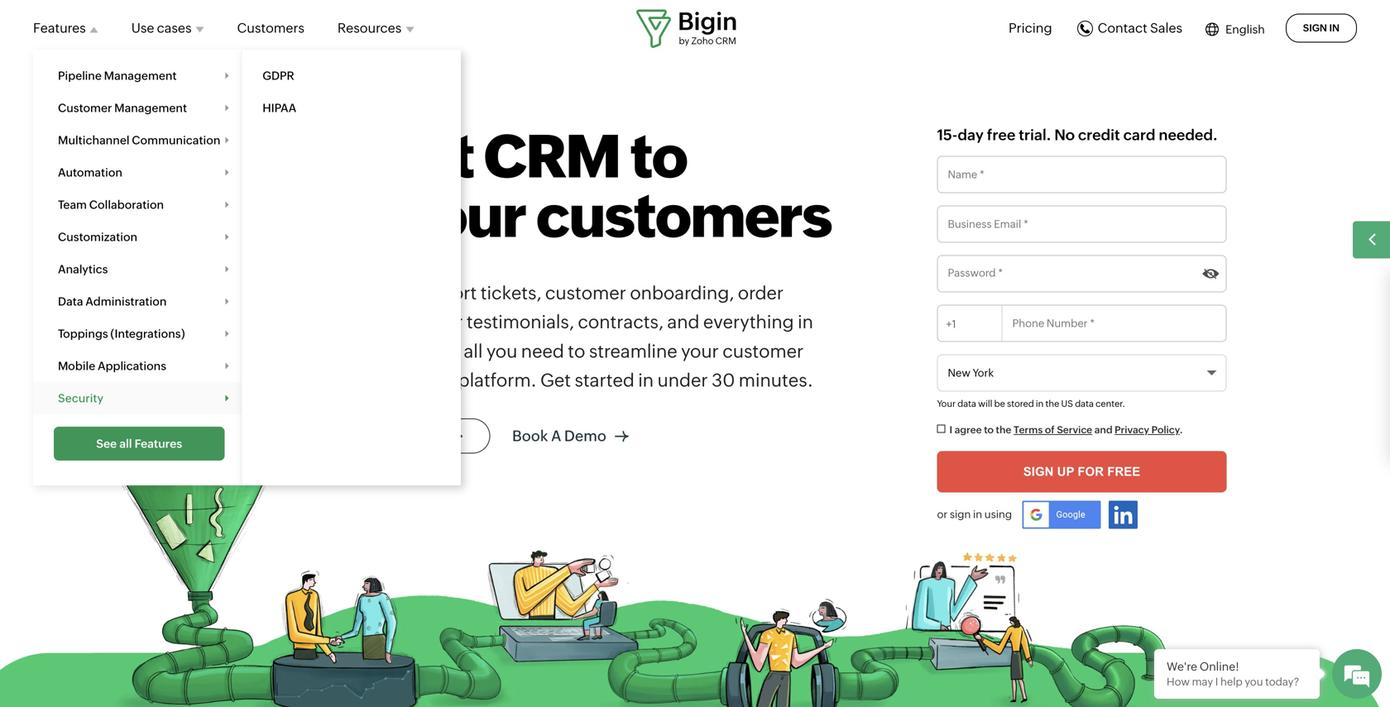 Task type: describe. For each thing, give the bounding box(es) containing it.
cases
[[157, 20, 192, 36]]

the
[[163, 122, 267, 191]]

to inside sales deals, support tickets, customer onboarding, order delivery, customer testimonials, contracts, and everything in between—bigin is all you need to streamline your customer operations in one platform. get started in under 30 minutes.
[[568, 341, 585, 362]]

gdpr
[[263, 69, 294, 82]]

pipeline management link
[[33, 60, 245, 92]]

security link
[[33, 382, 245, 415]]

2 horizontal spatial customer
[[723, 341, 804, 362]]

minutes.
[[739, 370, 813, 391]]

2 horizontal spatial to
[[984, 425, 994, 436]]

toppings (integrations) link
[[33, 318, 245, 350]]

sign in
[[1303, 22, 1340, 34]]

pipeline
[[58, 69, 102, 82]]

streamline
[[589, 341, 677, 362]]

customer management
[[58, 101, 187, 115]]

help
[[1221, 676, 1243, 688]]

support
[[410, 283, 477, 304]]

onboarding,
[[630, 283, 734, 304]]

15-day free trial. no credit card needed.
[[937, 127, 1218, 144]]

of
[[1045, 425, 1055, 436]]

delivery,
[[308, 312, 378, 333]]

see all features
[[96, 437, 182, 451]]

bigin for everyone image
[[0, 385, 1260, 707]]

privacy policy link
[[1115, 425, 1180, 436]]

team pipelines link
[[242, 60, 461, 92]]

mobile
[[58, 360, 95, 373]]

terms of service link
[[1014, 425, 1092, 436]]

pipeline management
[[58, 69, 177, 82]]

1 horizontal spatial the
[[1046, 399, 1059, 409]]

data administration link
[[33, 285, 245, 318]]

privacy
[[1115, 425, 1149, 436]]

management for pipeline management
[[104, 69, 177, 82]]

use
[[131, 20, 154, 36]]

or sign in using
[[937, 508, 1014, 521]]

trial.
[[1019, 127, 1051, 144]]

security
[[58, 392, 103, 405]]

we're online! how may i help you today?
[[1167, 660, 1299, 688]]

mobile applications link
[[33, 350, 245, 382]]

management for customer management
[[114, 101, 187, 115]]

Business Email * text field
[[937, 206, 1227, 243]]

1 horizontal spatial and
[[1095, 425, 1113, 436]]

free
[[987, 127, 1016, 144]]

in
[[1329, 22, 1340, 34]]

pricing link
[[1009, 18, 1052, 38]]

agree
[[955, 425, 982, 436]]

in left the one
[[403, 370, 418, 391]]

pipelines for team pipelines
[[294, 69, 343, 82]]

(integrations)
[[110, 327, 185, 340]]

policy
[[1152, 425, 1180, 436]]

team for team pipelines
[[263, 69, 291, 82]]

day
[[958, 127, 984, 144]]

no
[[1055, 127, 1075, 144]]

multichannel communication
[[58, 134, 220, 147]]

30
[[712, 370, 735, 391]]

contact sales
[[1098, 20, 1183, 35]]

connected
[[263, 101, 324, 115]]

connected pipelines
[[263, 101, 375, 115]]

contact sales link
[[1077, 20, 1183, 36]]

customers
[[237, 20, 304, 36]]

15-
[[937, 127, 958, 144]]

contracts,
[[578, 312, 664, 333]]

analytics link
[[33, 253, 245, 285]]

connected pipelines link
[[242, 92, 461, 124]]

multichannel
[[58, 134, 130, 147]]

book
[[512, 428, 548, 445]]

one
[[422, 370, 454, 391]]

automation
[[58, 166, 122, 179]]

or
[[937, 508, 948, 521]]

0 horizontal spatial customer
[[382, 312, 463, 333]]

started
[[575, 370, 634, 391]]

everything
[[703, 312, 794, 333]]

the easiest crm to manage your customers
[[163, 122, 831, 250]]

under
[[657, 370, 708, 391]]

toppings
[[58, 327, 108, 340]]

customers
[[536, 182, 831, 250]]

your inside the easiest crm to manage your customers
[[399, 182, 526, 250]]

service
[[1057, 425, 1092, 436]]

customer management link
[[33, 92, 245, 124]]

hipaa link
[[242, 92, 461, 124]]

see
[[96, 437, 117, 451]]

i agree to the terms of service and privacy policy .
[[950, 425, 1183, 436]]

contact
[[1098, 20, 1147, 35]]

your
[[937, 399, 956, 409]]

1 vertical spatial features
[[135, 437, 182, 451]]

communication
[[132, 134, 220, 147]]

hipaa
[[263, 101, 296, 115]]

i inside we're online! how may i help you today?
[[1215, 676, 1218, 688]]

book a demo link
[[503, 419, 638, 454]]



Task type: vqa. For each thing, say whether or not it's contained in the screenshot.
Team
yes



Task type: locate. For each thing, give the bounding box(es) containing it.
automation link
[[33, 156, 245, 189]]

team collaboration link
[[33, 189, 245, 221]]

management up multichannel communication
[[114, 101, 187, 115]]

easiest
[[277, 122, 474, 191]]

0 vertical spatial features
[[33, 20, 86, 36]]

need
[[521, 341, 564, 362]]

0 vertical spatial pipelines
[[294, 69, 343, 82]]

and
[[667, 312, 700, 333], [1095, 425, 1113, 436]]

in right stored
[[1036, 399, 1044, 409]]

1 horizontal spatial your
[[681, 341, 719, 362]]

and inside sales deals, support tickets, customer onboarding, order delivery, customer testimonials, contracts, and everything in between—bigin is all you need to streamline your customer operations in one platform. get started in under 30 minutes.
[[667, 312, 700, 333]]

customer
[[58, 101, 112, 115]]

0 horizontal spatial to
[[568, 341, 585, 362]]

sales inside sales deals, support tickets, customer onboarding, order delivery, customer testimonials, contracts, and everything in between—bigin is all you need to streamline your customer operations in one platform. get started in under 30 minutes.
[[308, 283, 353, 304]]

team collaboration
[[58, 198, 164, 211]]

management up customer management link
[[104, 69, 177, 82]]

testimonials,
[[467, 312, 574, 333]]

0 vertical spatial you
[[486, 341, 517, 362]]

you inside sales deals, support tickets, customer onboarding, order delivery, customer testimonials, contracts, and everything in between—bigin is all you need to streamline your customer operations in one platform. get started in under 30 minutes.
[[486, 341, 517, 362]]

0 horizontal spatial sales
[[308, 283, 353, 304]]

1 vertical spatial sales
[[308, 283, 353, 304]]

features up pipeline
[[33, 20, 86, 36]]

sign in link
[[1286, 14, 1357, 43]]

0 horizontal spatial you
[[486, 341, 517, 362]]

gdpr link
[[242, 60, 461, 92]]

pipelines up connected pipelines
[[294, 69, 343, 82]]

features
[[33, 20, 86, 36], [135, 437, 182, 451]]

book a demo
[[512, 428, 606, 445]]

to inside the easiest crm to manage your customers
[[630, 122, 687, 191]]

1 horizontal spatial you
[[1245, 676, 1263, 688]]

deals,
[[356, 283, 406, 304]]

1 vertical spatial all
[[119, 437, 132, 451]]

resources
[[338, 20, 402, 36]]

english
[[1226, 23, 1265, 36]]

applications
[[98, 360, 166, 373]]

use cases
[[131, 20, 192, 36]]

mobile applications
[[58, 360, 166, 373]]

card
[[1123, 127, 1155, 144]]

sales up the delivery,
[[308, 283, 353, 304]]

team up hipaa
[[263, 69, 291, 82]]

a
[[551, 428, 561, 445]]

center.
[[1096, 399, 1125, 409]]

2 vertical spatial customer
[[723, 341, 804, 362]]

terms
[[1014, 425, 1043, 436]]

1 horizontal spatial to
[[630, 122, 687, 191]]

customer down support
[[382, 312, 463, 333]]

data right us
[[1075, 399, 1094, 409]]

Phone Number * text field
[[937, 305, 1227, 342]]

0 vertical spatial team
[[263, 69, 291, 82]]

your up support
[[399, 182, 526, 250]]

you up platform.
[[486, 341, 517, 362]]

data left 'will'
[[958, 399, 976, 409]]

operations
[[308, 370, 399, 391]]

0 vertical spatial your
[[399, 182, 526, 250]]

online!
[[1200, 660, 1239, 674]]

sign
[[950, 508, 971, 521]]

platform.
[[458, 370, 537, 391]]

pipelines down team pipelines link
[[326, 101, 375, 115]]

0 horizontal spatial features
[[33, 20, 86, 36]]

analytics
[[58, 263, 108, 276]]

0 horizontal spatial team
[[58, 198, 87, 211]]

1 horizontal spatial data
[[1075, 399, 1094, 409]]

1 vertical spatial and
[[1095, 425, 1113, 436]]

sign
[[1303, 22, 1327, 34]]

your data will be stored in the us data center.
[[937, 399, 1125, 409]]

manage
[[163, 182, 388, 250]]

crm
[[484, 122, 620, 191]]

1 data from the left
[[958, 399, 976, 409]]

Name * text field
[[937, 156, 1227, 193]]

pipelines for connected pipelines
[[326, 101, 375, 115]]

tickets,
[[481, 283, 542, 304]]

how
[[1167, 676, 1190, 688]]

us
[[1061, 399, 1073, 409]]

1 horizontal spatial sales
[[1150, 20, 1183, 35]]

today?
[[1265, 676, 1299, 688]]

all right is
[[464, 341, 483, 362]]

0 horizontal spatial data
[[958, 399, 976, 409]]

sales
[[1150, 20, 1183, 35], [308, 283, 353, 304]]

1 vertical spatial the
[[996, 425, 1011, 436]]

customers link
[[237, 6, 304, 50]]

team for team collaboration
[[58, 198, 87, 211]]

in right everything
[[798, 312, 813, 333]]

administration
[[85, 295, 167, 308]]

0 horizontal spatial your
[[399, 182, 526, 250]]

team down the automation
[[58, 198, 87, 211]]

1 horizontal spatial features
[[135, 437, 182, 451]]

.
[[1180, 425, 1183, 436]]

0 vertical spatial customer
[[545, 283, 626, 304]]

will
[[978, 399, 992, 409]]

i left agree
[[950, 425, 952, 436]]

1 vertical spatial you
[[1245, 676, 1263, 688]]

data
[[58, 295, 83, 308]]

be
[[994, 399, 1005, 409]]

all right see on the bottom left
[[119, 437, 132, 451]]

customer up contracts,
[[545, 283, 626, 304]]

1 vertical spatial customer
[[382, 312, 463, 333]]

see all features link
[[54, 427, 225, 461]]

management
[[104, 69, 177, 82], [114, 101, 187, 115]]

your inside sales deals, support tickets, customer onboarding, order delivery, customer testimonials, contracts, and everything in between—bigin is all you need to streamline your customer operations in one platform. get started in under 30 minutes.
[[681, 341, 719, 362]]

you right help
[[1245, 676, 1263, 688]]

sales deals, support tickets, customer onboarding, order delivery, customer testimonials, contracts, and everything in between—bigin is all you need to streamline your customer operations in one platform. get started in under 30 minutes.
[[308, 283, 813, 391]]

1 vertical spatial i
[[1215, 676, 1218, 688]]

team pipelines
[[263, 69, 343, 82]]

i right may
[[1215, 676, 1218, 688]]

0 vertical spatial the
[[1046, 399, 1059, 409]]

1 horizontal spatial customer
[[545, 283, 626, 304]]

and down center.
[[1095, 425, 1113, 436]]

you inside we're online! how may i help you today?
[[1245, 676, 1263, 688]]

order
[[738, 283, 784, 304]]

0 horizontal spatial the
[[996, 425, 1011, 436]]

in right sign
[[973, 508, 982, 521]]

demo
[[564, 428, 606, 445]]

1 vertical spatial management
[[114, 101, 187, 115]]

0 vertical spatial management
[[104, 69, 177, 82]]

may
[[1192, 676, 1213, 688]]

0 vertical spatial to
[[630, 122, 687, 191]]

toppings (integrations)
[[58, 327, 185, 340]]

in
[[798, 312, 813, 333], [403, 370, 418, 391], [638, 370, 654, 391], [1036, 399, 1044, 409], [973, 508, 982, 521]]

1 vertical spatial to
[[568, 341, 585, 362]]

between—bigin
[[308, 341, 443, 362]]

0 vertical spatial sales
[[1150, 20, 1183, 35]]

we're
[[1167, 660, 1197, 674]]

0 vertical spatial i
[[950, 425, 952, 436]]

1 horizontal spatial all
[[464, 341, 483, 362]]

1 horizontal spatial i
[[1215, 676, 1218, 688]]

features down security link
[[135, 437, 182, 451]]

the left terms
[[996, 425, 1011, 436]]

customization
[[58, 230, 137, 244]]

data administration
[[58, 295, 167, 308]]

and down onboarding,
[[667, 312, 700, 333]]

1 vertical spatial pipelines
[[326, 101, 375, 115]]

1 vertical spatial team
[[58, 198, 87, 211]]

customer up minutes.
[[723, 341, 804, 362]]

0 horizontal spatial i
[[950, 425, 952, 436]]

0 horizontal spatial all
[[119, 437, 132, 451]]

the
[[1046, 399, 1059, 409], [996, 425, 1011, 436]]

all inside sales deals, support tickets, customer onboarding, order delivery, customer testimonials, contracts, and everything in between—bigin is all you need to streamline your customer operations in one platform. get started in under 30 minutes.
[[464, 341, 483, 362]]

pipelines
[[294, 69, 343, 82], [326, 101, 375, 115]]

1 horizontal spatial team
[[263, 69, 291, 82]]

stored
[[1007, 399, 1034, 409]]

collaboration
[[89, 198, 164, 211]]

credit
[[1078, 127, 1120, 144]]

None submit
[[937, 451, 1227, 493]]

2 vertical spatial to
[[984, 425, 994, 436]]

0 vertical spatial all
[[464, 341, 483, 362]]

multichannel communication link
[[33, 124, 245, 156]]

0 vertical spatial and
[[667, 312, 700, 333]]

in down streamline
[[638, 370, 654, 391]]

0 horizontal spatial and
[[667, 312, 700, 333]]

the left us
[[1046, 399, 1059, 409]]

sales right contact
[[1150, 20, 1183, 35]]

data
[[958, 399, 976, 409], [1075, 399, 1094, 409]]

1 vertical spatial your
[[681, 341, 719, 362]]

is
[[447, 341, 460, 362]]

Password * password field
[[937, 255, 1227, 293]]

2 data from the left
[[1075, 399, 1094, 409]]

your
[[399, 182, 526, 250], [681, 341, 719, 362]]

your up under
[[681, 341, 719, 362]]



